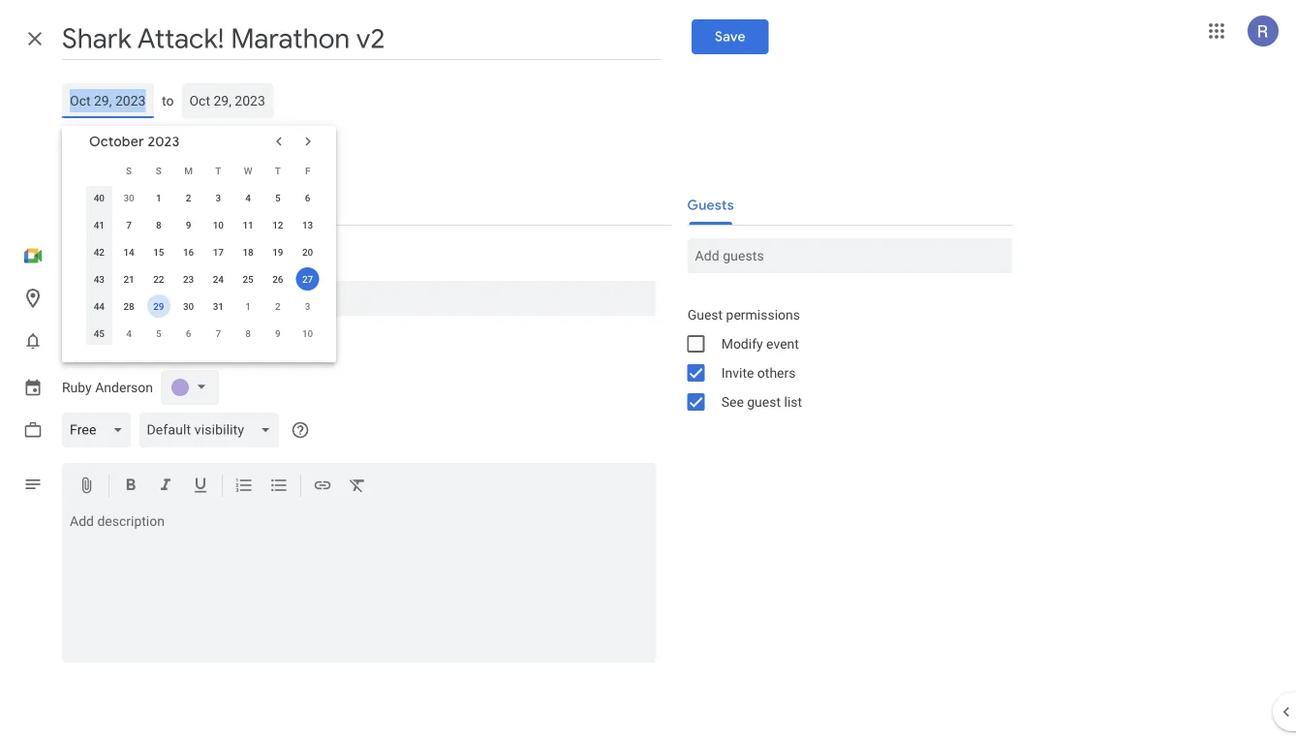 Task type: describe. For each thing, give the bounding box(es) containing it.
0 horizontal spatial 9
[[186, 219, 191, 231]]

event
[[766, 336, 799, 352]]

16 element
[[177, 240, 200, 264]]

16
[[183, 246, 194, 258]]

italic image
[[156, 476, 175, 498]]

44
[[94, 300, 105, 312]]

november 2 element
[[266, 295, 290, 318]]

24
[[213, 273, 224, 285]]

0 vertical spatial 2
[[186, 192, 191, 203]]

29 cell
[[144, 293, 174, 320]]

14
[[123, 246, 134, 258]]

41
[[94, 219, 105, 231]]

permissions
[[726, 307, 800, 323]]

Location text field
[[70, 281, 649, 316]]

30 for september 30 element on the left top of the page
[[123, 192, 134, 203]]

14 element
[[117, 240, 141, 264]]

bulleted list image
[[269, 476, 289, 498]]

add
[[62, 334, 88, 352]]

2 t from the left
[[275, 165, 281, 176]]

23
[[183, 273, 194, 285]]

w
[[244, 165, 252, 176]]

all day
[[89, 135, 131, 151]]

22
[[153, 273, 164, 285]]

1 horizontal spatial 1
[[245, 300, 251, 312]]

add notification button
[[54, 320, 174, 366]]

insert link image
[[313, 476, 332, 498]]

27, today element
[[296, 267, 319, 291]]

numbered list image
[[234, 476, 254, 498]]

november 5 element
[[147, 322, 170, 345]]

f
[[305, 165, 310, 176]]

Start date text field
[[70, 89, 146, 112]]

3 inside november 3 element
[[305, 300, 310, 312]]

bold image
[[121, 476, 140, 498]]

12
[[272, 219, 283, 231]]

october 2023 grid
[[80, 157, 323, 347]]

1 s from the left
[[126, 165, 132, 176]]

5 inside november 5 element
[[156, 327, 162, 339]]

1 vertical spatial 8
[[245, 327, 251, 339]]

0 vertical spatial 8
[[156, 219, 162, 231]]

november 9 element
[[266, 322, 290, 345]]

september 30 element
[[117, 186, 141, 209]]

to
[[162, 93, 174, 109]]

23 element
[[177, 267, 200, 291]]

november 8 element
[[237, 322, 260, 345]]

25 element
[[237, 267, 260, 291]]

43
[[94, 273, 105, 285]]

guest
[[688, 307, 723, 323]]

november 1 element
[[237, 295, 260, 318]]

row containing 43
[[84, 265, 323, 293]]

modify
[[721, 336, 763, 352]]

7 inside november 7 element
[[216, 327, 221, 339]]

0 vertical spatial 6
[[305, 192, 310, 203]]

see guest list
[[721, 394, 802, 410]]

30 element
[[177, 295, 200, 318]]

1 t from the left
[[215, 165, 221, 176]]

17 element
[[207, 240, 230, 264]]

notification
[[92, 334, 166, 352]]

row containing 40
[[84, 184, 323, 211]]

12 element
[[266, 213, 290, 236]]

10 for november 10 element on the left of page
[[302, 327, 313, 339]]

november 3 element
[[296, 295, 319, 318]]

13 element
[[296, 213, 319, 236]]

list
[[784, 394, 802, 410]]

22 element
[[147, 267, 170, 291]]

save button
[[692, 19, 769, 54]]

ruby
[[62, 380, 92, 396]]

2 s from the left
[[156, 165, 162, 176]]

november 7 element
[[207, 322, 230, 345]]

0 horizontal spatial 7
[[126, 219, 132, 231]]

november 10 element
[[296, 322, 319, 345]]

row containing 41
[[84, 211, 323, 238]]

19
[[272, 246, 283, 258]]

27 cell
[[293, 265, 323, 293]]

27
[[302, 273, 313, 285]]



Task type: locate. For each thing, give the bounding box(es) containing it.
0 horizontal spatial 30
[[123, 192, 134, 203]]

Guests text field
[[695, 238, 1005, 273]]

19 element
[[266, 240, 290, 264]]

31
[[213, 300, 224, 312]]

0 horizontal spatial 2
[[186, 192, 191, 203]]

t right w
[[275, 165, 281, 176]]

7
[[126, 219, 132, 231], [216, 327, 221, 339]]

7 down 31 element
[[216, 327, 221, 339]]

1 horizontal spatial t
[[275, 165, 281, 176]]

add notification
[[62, 334, 166, 352]]

26 element
[[266, 267, 290, 291]]

row group
[[84, 184, 323, 347]]

guest permissions
[[688, 307, 800, 323]]

6 down 30 element
[[186, 327, 191, 339]]

november 6 element
[[177, 322, 200, 345]]

0 horizontal spatial 5
[[156, 327, 162, 339]]

4
[[245, 192, 251, 203], [126, 327, 132, 339]]

1 vertical spatial 2
[[275, 300, 281, 312]]

28
[[123, 300, 134, 312]]

8 down november 1 element
[[245, 327, 251, 339]]

25
[[243, 273, 254, 285]]

row containing 44
[[84, 293, 323, 320]]

13
[[302, 219, 313, 231]]

1 vertical spatial 30
[[183, 300, 194, 312]]

8 up 15 element on the top left of page
[[156, 219, 162, 231]]

october 2023
[[89, 133, 180, 150]]

0 horizontal spatial 1
[[156, 192, 162, 203]]

9 up 16 element
[[186, 219, 191, 231]]

21
[[123, 273, 134, 285]]

0 horizontal spatial 3
[[216, 192, 221, 203]]

modify event
[[721, 336, 799, 352]]

17
[[213, 246, 224, 258]]

0 vertical spatial 3
[[216, 192, 221, 203]]

2
[[186, 192, 191, 203], [275, 300, 281, 312]]

45
[[94, 327, 105, 339]]

0 horizontal spatial 10
[[213, 219, 224, 231]]

15
[[153, 246, 164, 258]]

31 element
[[207, 295, 230, 318]]

row containing 45
[[84, 320, 323, 347]]

0 vertical spatial 5
[[275, 192, 281, 203]]

10 for 10 element
[[213, 219, 224, 231]]

Description text field
[[62, 514, 657, 659]]

underline image
[[191, 476, 210, 498]]

row containing s
[[84, 157, 323, 184]]

0 horizontal spatial 6
[[186, 327, 191, 339]]

7 down september 30 element on the left top of the page
[[126, 219, 132, 231]]

30 for 30 element
[[183, 300, 194, 312]]

1
[[156, 192, 162, 203], [245, 300, 251, 312]]

day
[[109, 135, 131, 151]]

30 down 23
[[183, 300, 194, 312]]

1 horizontal spatial 30
[[183, 300, 194, 312]]

24 element
[[207, 267, 230, 291]]

1 vertical spatial 9
[[275, 327, 281, 339]]

10 element
[[207, 213, 230, 236]]

8
[[156, 219, 162, 231], [245, 327, 251, 339]]

0 vertical spatial 9
[[186, 219, 191, 231]]

1 right september 30 element on the left top of the page
[[156, 192, 162, 203]]

0 horizontal spatial t
[[215, 165, 221, 176]]

1 down 25 "element"
[[245, 300, 251, 312]]

anderson
[[95, 380, 153, 396]]

3 up 10 element
[[216, 192, 221, 203]]

15 element
[[147, 240, 170, 264]]

1 horizontal spatial 7
[[216, 327, 221, 339]]

0 horizontal spatial s
[[126, 165, 132, 176]]

3 down 27 "cell"
[[305, 300, 310, 312]]

18 element
[[237, 240, 260, 264]]

28 element
[[117, 295, 141, 318]]

26
[[272, 273, 283, 285]]

1 horizontal spatial 4
[[245, 192, 251, 203]]

20 element
[[296, 240, 319, 264]]

1 vertical spatial 1
[[245, 300, 251, 312]]

see
[[721, 394, 744, 410]]

0 vertical spatial 1
[[156, 192, 162, 203]]

m
[[184, 165, 193, 176]]

row
[[84, 157, 323, 184], [84, 184, 323, 211], [84, 211, 323, 238], [84, 238, 323, 265], [84, 265, 323, 293], [84, 293, 323, 320], [84, 320, 323, 347]]

s down '2023'
[[156, 165, 162, 176]]

6 row from the top
[[84, 293, 323, 320]]

10 up 17
[[213, 219, 224, 231]]

10 down november 3 element
[[302, 327, 313, 339]]

group
[[672, 300, 1013, 417]]

1 horizontal spatial 8
[[245, 327, 251, 339]]

s up september 30 element on the left top of the page
[[126, 165, 132, 176]]

ruby anderson
[[62, 380, 153, 396]]

t
[[215, 165, 221, 176], [275, 165, 281, 176]]

1 vertical spatial 7
[[216, 327, 221, 339]]

row containing 42
[[84, 238, 323, 265]]

21 element
[[117, 267, 141, 291]]

10
[[213, 219, 224, 231], [302, 327, 313, 339]]

1 vertical spatial 3
[[305, 300, 310, 312]]

3 row from the top
[[84, 211, 323, 238]]

29 element
[[147, 295, 170, 318]]

42
[[94, 246, 105, 258]]

0 vertical spatial 30
[[123, 192, 134, 203]]

0 vertical spatial 10
[[213, 219, 224, 231]]

t right m
[[215, 165, 221, 176]]

0 vertical spatial 4
[[245, 192, 251, 203]]

s
[[126, 165, 132, 176], [156, 165, 162, 176]]

1 vertical spatial 4
[[126, 327, 132, 339]]

5 up 12 element
[[275, 192, 281, 203]]

1 vertical spatial 5
[[156, 327, 162, 339]]

guest
[[747, 394, 781, 410]]

6
[[305, 192, 310, 203], [186, 327, 191, 339]]

18
[[243, 246, 254, 258]]

group containing guest permissions
[[672, 300, 1013, 417]]

2 down 26 "element"
[[275, 300, 281, 312]]

1 horizontal spatial 3
[[305, 300, 310, 312]]

30
[[123, 192, 134, 203], [183, 300, 194, 312]]

9 down 'november 2' element
[[275, 327, 281, 339]]

11 element
[[237, 213, 260, 236]]

save
[[715, 28, 746, 46]]

formatting options toolbar
[[62, 463, 657, 510]]

20
[[302, 246, 313, 258]]

0 horizontal spatial 4
[[126, 327, 132, 339]]

9
[[186, 219, 191, 231], [275, 327, 281, 339]]

7 row from the top
[[84, 320, 323, 347]]

Title text field
[[62, 17, 661, 60]]

1 horizontal spatial 9
[[275, 327, 281, 339]]

4 down 28 element
[[126, 327, 132, 339]]

remove formatting image
[[348, 476, 367, 498]]

1 vertical spatial 10
[[302, 327, 313, 339]]

2023
[[148, 133, 180, 150]]

3
[[216, 192, 221, 203], [305, 300, 310, 312]]

5
[[275, 192, 281, 203], [156, 327, 162, 339]]

6 inside "element"
[[186, 327, 191, 339]]

0 horizontal spatial 8
[[156, 219, 162, 231]]

30 right 40
[[123, 192, 134, 203]]

0 vertical spatial 7
[[126, 219, 132, 231]]

column header
[[84, 157, 114, 184]]

column header inside 'october 2023' grid
[[84, 157, 114, 184]]

invite others
[[721, 365, 796, 381]]

None field
[[62, 413, 139, 448], [139, 413, 287, 448], [62, 413, 139, 448], [139, 413, 287, 448]]

29
[[153, 300, 164, 312]]

2 row from the top
[[84, 184, 323, 211]]

6 down f
[[305, 192, 310, 203]]

others
[[758, 365, 796, 381]]

1 horizontal spatial 5
[[275, 192, 281, 203]]

invite
[[721, 365, 754, 381]]

40
[[94, 192, 105, 203]]

11
[[243, 219, 254, 231]]

5 down 29 cell
[[156, 327, 162, 339]]

october
[[89, 133, 144, 150]]

november 4 element
[[117, 322, 141, 345]]

5 row from the top
[[84, 265, 323, 293]]

4 up 11 element
[[245, 192, 251, 203]]

all
[[89, 135, 105, 151]]

1 horizontal spatial 6
[[305, 192, 310, 203]]

1 horizontal spatial s
[[156, 165, 162, 176]]

1 horizontal spatial 2
[[275, 300, 281, 312]]

End date text field
[[189, 89, 266, 112]]

1 vertical spatial 6
[[186, 327, 191, 339]]

1 row from the top
[[84, 157, 323, 184]]

1 horizontal spatial 10
[[302, 327, 313, 339]]

4 row from the top
[[84, 238, 323, 265]]

row group containing 40
[[84, 184, 323, 347]]

row group inside 'october 2023' grid
[[84, 184, 323, 347]]

2 down m
[[186, 192, 191, 203]]



Task type: vqa. For each thing, say whether or not it's contained in the screenshot.
the 4 element
no



